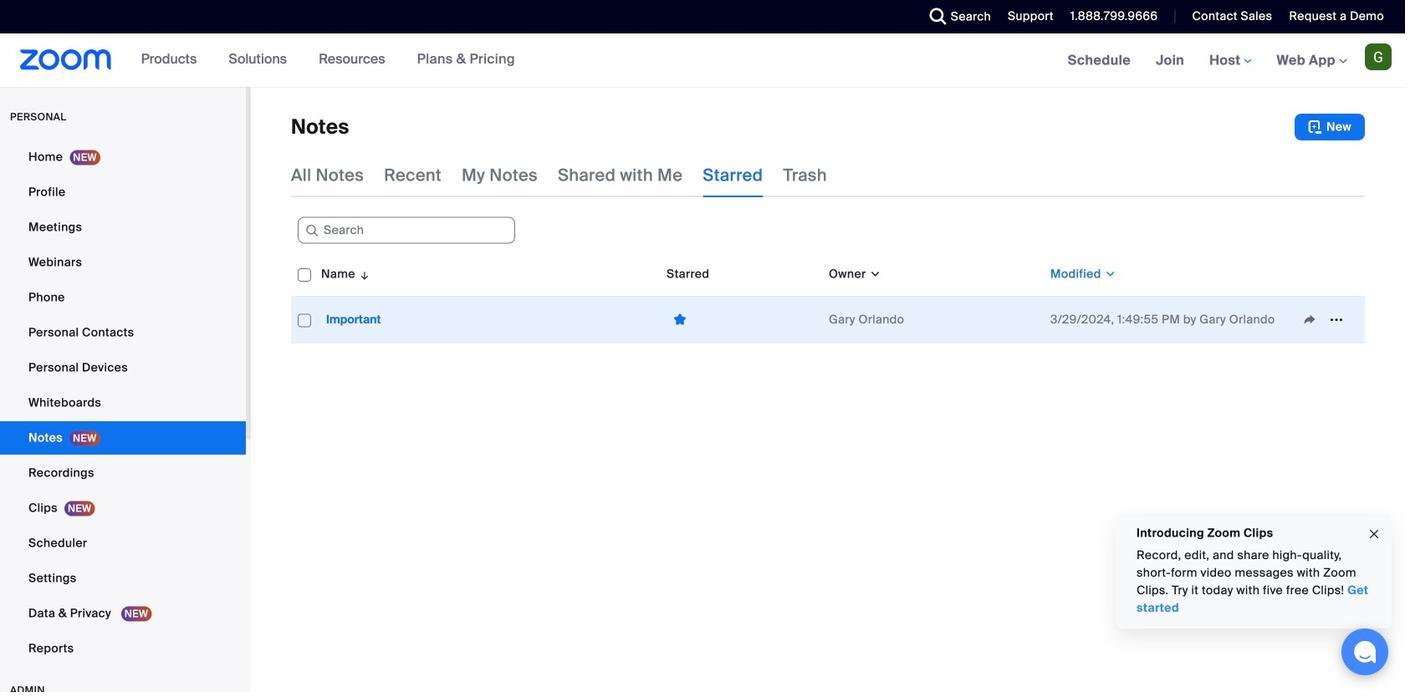 Task type: describe. For each thing, give the bounding box(es) containing it.
Search text field
[[298, 217, 515, 244]]

meetings navigation
[[1055, 33, 1405, 88]]



Task type: vqa. For each thing, say whether or not it's contained in the screenshot.
Zoom Logo
yes



Task type: locate. For each thing, give the bounding box(es) containing it.
more options for important image
[[1323, 312, 1350, 327]]

profile picture image
[[1365, 43, 1392, 70]]

personal menu menu
[[0, 141, 246, 668]]

banner
[[0, 33, 1405, 88]]

open chat image
[[1353, 641, 1377, 664]]

close image
[[1368, 525, 1381, 544]]

tabs of all notes page tab list
[[291, 154, 827, 197]]

product information navigation
[[128, 33, 528, 87]]

application
[[291, 253, 1365, 344], [1297, 307, 1358, 333]]

arrow down image
[[355, 264, 371, 284]]

share image
[[1297, 312, 1323, 327]]

important starred image
[[667, 312, 693, 328]]

zoom logo image
[[20, 49, 112, 70]]



